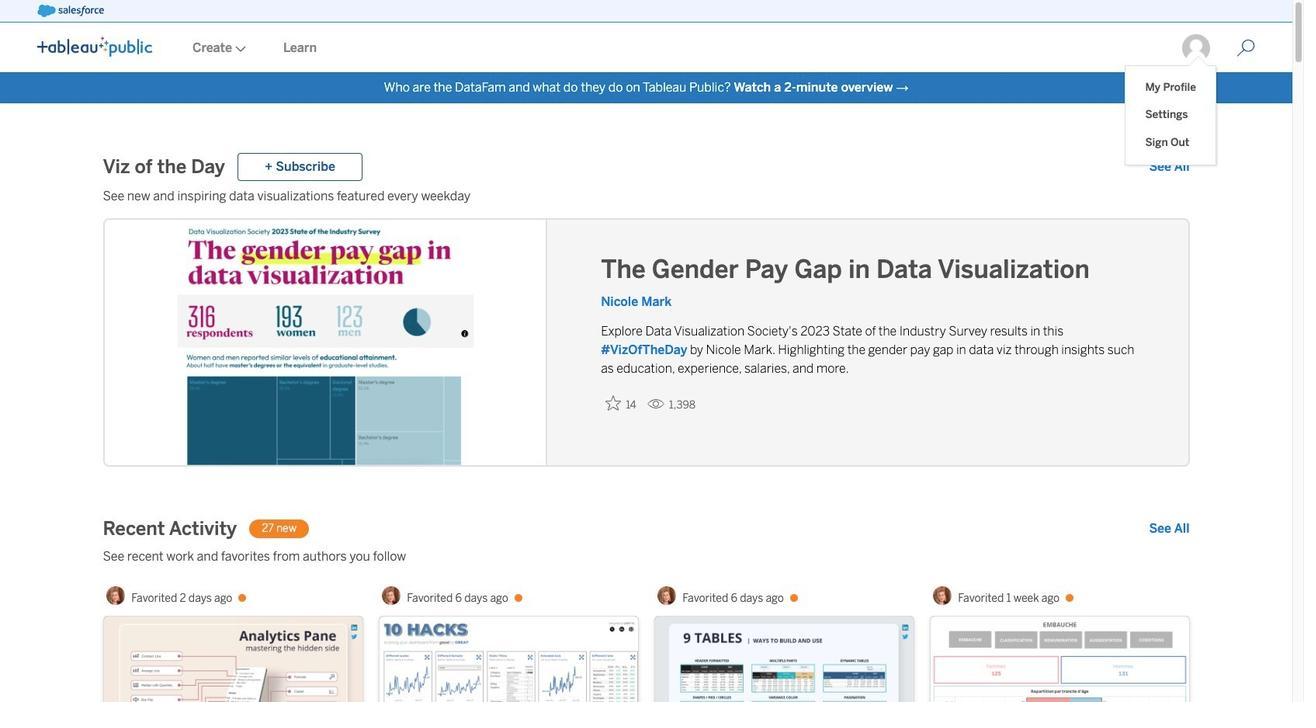 Task type: describe. For each thing, give the bounding box(es) containing it.
see recent work and favorites from authors you follow element
[[103, 548, 1190, 566]]

tableau public viz of the day image
[[104, 220, 548, 468]]

angela drucioc image for first workbook thumbnail from right
[[934, 586, 952, 605]]

angela drucioc image
[[382, 586, 401, 605]]

1 workbook thumbnail image from the left
[[104, 617, 362, 702]]

Add Favorite button
[[601, 391, 641, 416]]

add favorite image
[[606, 395, 621, 411]]

viz of the day heading
[[103, 155, 225, 179]]

salesforce logo image
[[37, 5, 104, 17]]

list options menu
[[1126, 66, 1216, 165]]

logo image
[[37, 37, 152, 57]]



Task type: locate. For each thing, give the bounding box(es) containing it.
angela drucioc image for 3rd workbook thumbnail
[[658, 586, 677, 605]]

2 horizontal spatial angela drucioc image
[[934, 586, 952, 605]]

3 workbook thumbnail image from the left
[[655, 617, 914, 702]]

3 angela drucioc image from the left
[[934, 586, 952, 605]]

angela drucioc image for first workbook thumbnail from the left
[[107, 586, 125, 605]]

go to search image
[[1219, 39, 1274, 57]]

see new and inspiring data visualizations featured every weekday element
[[103, 187, 1190, 206]]

tara.schultz image
[[1181, 33, 1212, 64]]

4 workbook thumbnail image from the left
[[931, 617, 1189, 702]]

0 horizontal spatial angela drucioc image
[[107, 586, 125, 605]]

dialog
[[1126, 56, 1216, 165]]

see all viz of the day element
[[1150, 158, 1190, 176]]

workbook thumbnail image
[[104, 617, 362, 702], [379, 617, 638, 702], [655, 617, 914, 702], [931, 617, 1189, 702]]

see all recent activity element
[[1150, 520, 1190, 538]]

1 horizontal spatial angela drucioc image
[[658, 586, 677, 605]]

angela drucioc image
[[107, 586, 125, 605], [658, 586, 677, 605], [934, 586, 952, 605]]

2 angela drucioc image from the left
[[658, 586, 677, 605]]

recent activity heading
[[103, 516, 237, 541]]

1 angela drucioc image from the left
[[107, 586, 125, 605]]

2 workbook thumbnail image from the left
[[379, 617, 638, 702]]



Task type: vqa. For each thing, say whether or not it's contained in the screenshot.
Angela Drucioc icon
yes



